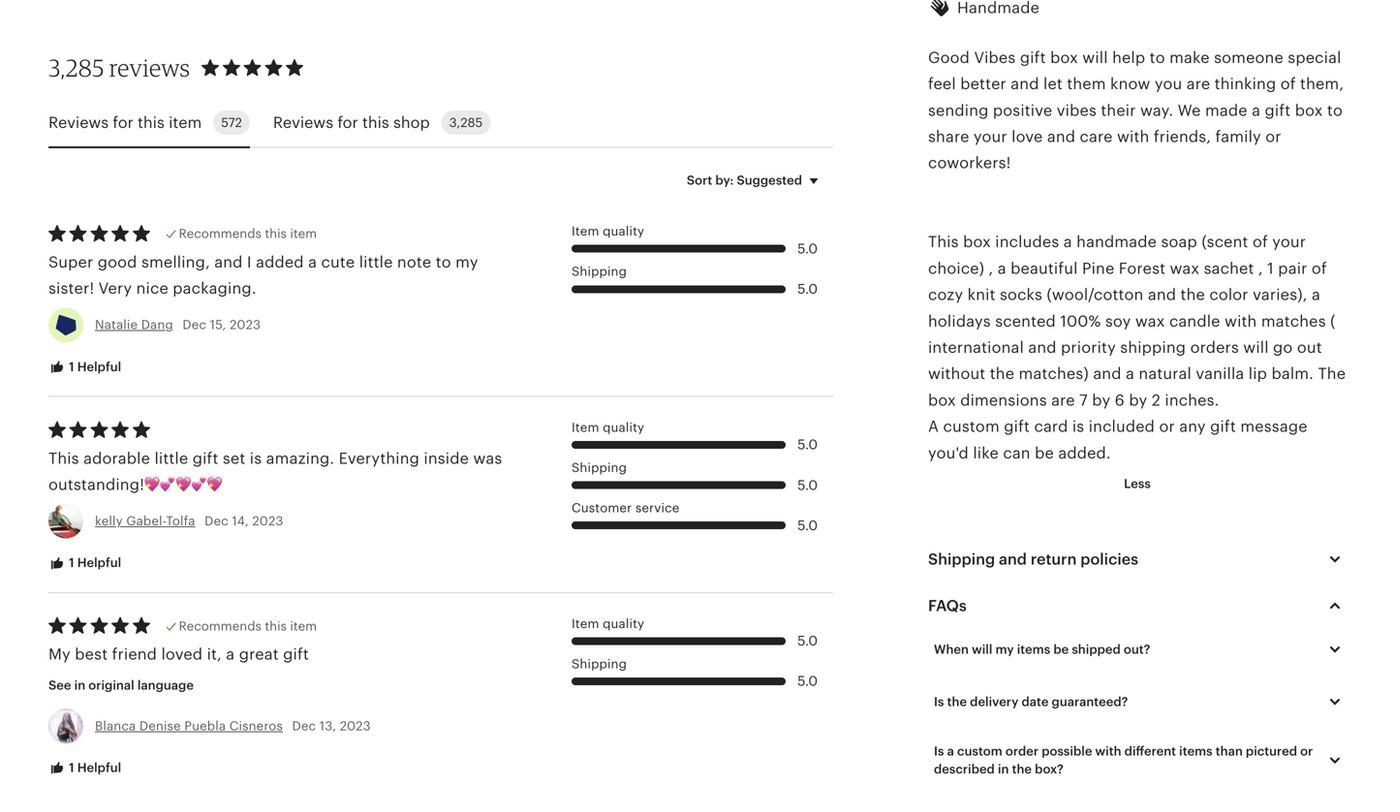 Task type: locate. For each thing, give the bounding box(es) containing it.
2 vertical spatial with
[[1096, 744, 1122, 759]]

1 vertical spatial 3,285
[[449, 115, 483, 130]]

with
[[1118, 128, 1150, 145], [1225, 312, 1258, 330], [1096, 744, 1122, 759]]

2 helpful from the top
[[77, 556, 121, 570]]

this inside this adorable little gift set is amazing. everything inside was outstanding!💖💕💖💕💖
[[48, 450, 79, 467]]

0 horizontal spatial is
[[250, 450, 262, 467]]

is inside "is a custom order possible with different items than pictured or described in the box?"
[[934, 744, 945, 759]]

1 vertical spatial little
[[155, 450, 188, 467]]

1 5.0 from the top
[[798, 241, 818, 256]]

gift left set
[[193, 450, 219, 467]]

for left shop
[[338, 114, 358, 131]]

scented
[[996, 312, 1056, 330]]

1 helpful button for my best friend loved it, a great gift
[[34, 750, 136, 786]]

0 vertical spatial be
[[1035, 444, 1055, 462]]

my right note
[[456, 253, 478, 271]]

and left "i"
[[214, 253, 243, 271]]

0 horizontal spatial or
[[1160, 418, 1176, 435]]

1 vertical spatial item
[[290, 226, 317, 241]]

helpful down kelly
[[77, 556, 121, 570]]

1 horizontal spatial ,
[[1259, 260, 1264, 277]]

your up pair at the top right of the page
[[1273, 233, 1307, 251]]

1 horizontal spatial by
[[1129, 391, 1148, 409]]

0 horizontal spatial are
[[1052, 391, 1076, 409]]

language
[[137, 678, 194, 692]]

1 helpful button
[[34, 349, 136, 385], [34, 545, 136, 581], [34, 750, 136, 786]]

3,285 left 'reviews'
[[48, 53, 104, 82]]

1 helpful down blanca
[[66, 760, 121, 775]]

quality for was
[[603, 420, 645, 435]]

less button
[[1110, 466, 1166, 501]]

1 helpful
[[66, 359, 121, 374], [66, 556, 121, 570], [66, 760, 121, 775]]

2 quality from the top
[[603, 420, 645, 435]]

and inside super good smelling, and i added a cute little note to my sister! very nice packaging.
[[214, 253, 243, 271]]

0 horizontal spatial wax
[[1136, 312, 1166, 330]]

of right pair at the top right of the page
[[1312, 260, 1328, 277]]

0 vertical spatial item quality
[[572, 224, 645, 239]]

1 vertical spatial 1 helpful button
[[34, 545, 136, 581]]

are inside good vibes gift box will help to make someone special feel better and let them know you are thinking of them, sending positive vibes their way. we made a gift box to share your love and care with friends, family or coworkers!
[[1187, 75, 1211, 93]]

in right see
[[74, 678, 85, 692]]

out?
[[1124, 642, 1151, 657]]

item quality for was
[[572, 420, 645, 435]]

to down them,
[[1328, 102, 1343, 119]]

2 recommends this item from the top
[[179, 619, 317, 633]]

be down "card"
[[1035, 444, 1055, 462]]

will inside this box includes a handmade soap (scent of your choice) , a beautiful pine forest wax sachet , 1 pair of cozy knit socks (wool/cotton and the color varies), a holidays scented 100% soy wax candle with matches ( international and priority shipping orders will go out without the matches) and a natural vanilla lip balm. the box dimensions are 7 by 6 by 2 inches. a custom gift card is included or any gift message you'd like can be added.
[[1244, 339, 1269, 356]]

recommends
[[179, 226, 262, 241], [179, 619, 262, 633]]

2 vertical spatial 1 helpful button
[[34, 750, 136, 786]]

0 vertical spatial 3,285
[[48, 53, 104, 82]]

box
[[1051, 49, 1079, 66], [1296, 102, 1324, 119], [964, 233, 991, 251], [929, 391, 956, 409]]

1 helpful button down blanca
[[34, 750, 136, 786]]

your up the coworkers!
[[974, 128, 1008, 145]]

1 vertical spatial will
[[1244, 339, 1269, 356]]

1
[[1268, 260, 1274, 277], [69, 359, 74, 374], [69, 556, 74, 570], [69, 760, 74, 775]]

my
[[48, 646, 71, 663]]

blanca denise puebla cisneros link
[[95, 719, 283, 733]]

be inside this box includes a handmade soap (scent of your choice) , a beautiful pine forest wax sachet , 1 pair of cozy knit socks (wool/cotton and the color varies), a holidays scented 100% soy wax candle with matches ( international and priority shipping orders will go out without the matches) and a natural vanilla lip balm. the box dimensions are 7 by 6 by 2 inches. a custom gift card is included or any gift message you'd like can be added.
[[1035, 444, 1055, 462]]

or right family
[[1266, 128, 1282, 145]]

1 helpful down kelly
[[66, 556, 121, 570]]

cute
[[321, 253, 355, 271]]

0 vertical spatial 1 helpful button
[[34, 349, 136, 385]]

wax
[[1170, 260, 1200, 277], [1136, 312, 1166, 330]]

1 vertical spatial helpful
[[77, 556, 121, 570]]

and
[[1011, 75, 1040, 93], [1048, 128, 1076, 145], [214, 253, 243, 271], [1148, 286, 1177, 304], [1029, 339, 1057, 356], [1094, 365, 1122, 383], [999, 551, 1027, 568]]

this adorable little gift set is amazing. everything inside was outstanding!💖💕💖💕💖
[[48, 450, 502, 493]]

to inside super good smelling, and i added a cute little note to my sister! very nice packaging.
[[436, 253, 451, 271]]

1 for from the left
[[113, 114, 134, 131]]

custom
[[944, 418, 1000, 435], [958, 744, 1003, 759]]

priority
[[1061, 339, 1116, 356]]

0 horizontal spatial items
[[1017, 642, 1051, 657]]

0 horizontal spatial reviews
[[48, 114, 109, 131]]

sort by: suggested button
[[672, 160, 840, 201]]

or
[[1266, 128, 1282, 145], [1160, 418, 1176, 435], [1301, 744, 1314, 759]]

0 horizontal spatial in
[[74, 678, 85, 692]]

is inside dropdown button
[[934, 695, 945, 709]]

with down color
[[1225, 312, 1258, 330]]

with down their
[[1118, 128, 1150, 145]]

0 vertical spatial recommends this item
[[179, 226, 317, 241]]

1 reviews from the left
[[48, 114, 109, 131]]

2 vertical spatial to
[[436, 253, 451, 271]]

2 horizontal spatial or
[[1301, 744, 1314, 759]]

dec left 13,
[[292, 719, 316, 733]]

1 vertical spatial quality
[[603, 420, 645, 435]]

customer
[[572, 501, 632, 515]]

the left delivery
[[948, 695, 967, 709]]

little right cute
[[359, 253, 393, 271]]

my inside dropdown button
[[996, 642, 1014, 657]]

1 is from the top
[[934, 695, 945, 709]]

a right the it,
[[226, 646, 235, 663]]

cisneros
[[229, 719, 283, 733]]

1 horizontal spatial for
[[338, 114, 358, 131]]

recommends up the it,
[[179, 619, 262, 633]]

helpful for my best friend loved it, a great gift
[[77, 760, 121, 775]]

0 horizontal spatial will
[[972, 642, 993, 657]]

0 vertical spatial item
[[572, 224, 600, 239]]

4 5.0 from the top
[[798, 477, 818, 493]]

1 horizontal spatial or
[[1266, 128, 1282, 145]]

this up the added
[[265, 226, 287, 241]]

1 vertical spatial this
[[48, 450, 79, 467]]

custom up described
[[958, 744, 1003, 759]]

6 5.0 from the top
[[798, 633, 818, 648]]

is down the when
[[934, 695, 945, 709]]

and left return
[[999, 551, 1027, 568]]

with inside good vibes gift box will help to make someone special feel better and let them know you are thinking of them, sending positive vibes their way. we made a gift box to share your love and care with friends, family or coworkers!
[[1118, 128, 1150, 145]]

to
[[1150, 49, 1166, 66], [1328, 102, 1343, 119], [436, 253, 451, 271]]

guaranteed?
[[1052, 695, 1129, 709]]

0 vertical spatial 1 helpful
[[66, 359, 121, 374]]

added.
[[1059, 444, 1112, 462]]

vibes
[[1057, 102, 1097, 119]]

1 vertical spatial be
[[1054, 642, 1069, 657]]

reviews right the 572
[[273, 114, 333, 131]]

special
[[1288, 49, 1342, 66]]

or left the any
[[1160, 418, 1176, 435]]

, up the knit
[[989, 260, 994, 277]]

this for this box includes a handmade soap (scent of your choice) , a beautiful pine forest wax sachet , 1 pair of cozy knit socks (wool/cotton and the color varies), a holidays scented 100% soy wax candle with matches ( international and priority shipping orders will go out without the matches) and a natural vanilla lip balm. the box dimensions are 7 by 6 by 2 inches. a custom gift card is included or any gift message you'd like can be added.
[[929, 233, 959, 251]]

to right note
[[436, 253, 451, 271]]

, right sachet
[[1259, 260, 1264, 277]]

dec left 15,
[[183, 318, 207, 332]]

little inside super good smelling, and i added a cute little note to my sister! very nice packaging.
[[359, 253, 393, 271]]

your inside good vibes gift box will help to make someone special feel better and let them know you are thinking of them, sending positive vibes their way. we made a gift box to share your love and care with friends, family or coworkers!
[[974, 128, 1008, 145]]

choice)
[[929, 260, 985, 277]]

0 horizontal spatial my
[[456, 253, 478, 271]]

is down 7
[[1073, 418, 1085, 435]]

gift
[[1020, 49, 1046, 66], [1265, 102, 1291, 119], [1004, 418, 1030, 435], [1211, 418, 1237, 435], [193, 450, 219, 467], [283, 646, 309, 663]]

1 vertical spatial are
[[1052, 391, 1076, 409]]

you'd
[[929, 444, 969, 462]]

of right (scent on the right of the page
[[1253, 233, 1269, 251]]

blanca denise puebla cisneros dec 13, 2023
[[95, 719, 371, 733]]

0 vertical spatial little
[[359, 253, 393, 271]]

when
[[934, 642, 969, 657]]

3 item quality from the top
[[572, 616, 645, 631]]

are left 7
[[1052, 391, 1076, 409]]

holidays
[[929, 312, 991, 330]]

quality for note
[[603, 224, 645, 239]]

and down forest
[[1148, 286, 1177, 304]]

(wool/cotton
[[1047, 286, 1144, 304]]

1 1 helpful button from the top
[[34, 349, 136, 385]]

2023 right 15,
[[230, 318, 261, 332]]

super
[[48, 253, 93, 271]]

shipping for my best friend loved it, a great gift
[[572, 657, 627, 671]]

with inside this box includes a handmade soap (scent of your choice) , a beautiful pine forest wax sachet , 1 pair of cozy knit socks (wool/cotton and the color varies), a holidays scented 100% soy wax candle with matches ( international and priority shipping orders will go out without the matches) and a natural vanilla lip balm. the box dimensions are 7 by 6 by 2 inches. a custom gift card is included or any gift message you'd like can be added.
[[1225, 312, 1258, 330]]

1 helpful button down kelly
[[34, 545, 136, 581]]

blanca
[[95, 719, 136, 733]]

will up them
[[1083, 49, 1109, 66]]

2 reviews from the left
[[273, 114, 333, 131]]

1 by from the left
[[1093, 391, 1111, 409]]

great
[[239, 646, 279, 663]]

2 by from the left
[[1129, 391, 1148, 409]]

1 item from the top
[[572, 224, 600, 239]]

1 vertical spatial dec
[[205, 514, 229, 528]]

0 horizontal spatial for
[[113, 114, 134, 131]]

1 vertical spatial items
[[1180, 744, 1213, 759]]

0 horizontal spatial little
[[155, 450, 188, 467]]

2 item from the top
[[572, 420, 600, 435]]

0 vertical spatial helpful
[[77, 359, 121, 374]]

1 up my
[[69, 556, 74, 570]]

the down order
[[1013, 762, 1032, 776]]

2023 right 14,
[[252, 514, 284, 528]]

item for a
[[290, 619, 317, 633]]

the
[[1181, 286, 1206, 304], [990, 365, 1015, 383], [948, 695, 967, 709], [1013, 762, 1032, 776]]

be left shipped
[[1054, 642, 1069, 657]]

helpful for super good smelling, and i added a cute little note to my sister! very nice packaging.
[[77, 359, 121, 374]]

reviews
[[109, 53, 190, 82]]

by left 2
[[1129, 391, 1148, 409]]

by:
[[716, 173, 734, 188]]

0 vertical spatial your
[[974, 128, 1008, 145]]

dec left 14,
[[205, 514, 229, 528]]

2 vertical spatial or
[[1301, 744, 1314, 759]]

0 horizontal spatial this
[[48, 450, 79, 467]]

this inside this box includes a handmade soap (scent of your choice) , a beautiful pine forest wax sachet , 1 pair of cozy knit socks (wool/cotton and the color varies), a holidays scented 100% soy wax candle with matches ( international and priority shipping orders will go out without the matches) and a natural vanilla lip balm. the box dimensions are 7 by 6 by 2 inches. a custom gift card is included or any gift message you'd like can be added.
[[929, 233, 959, 251]]

see
[[48, 678, 71, 692]]

2 1 helpful from the top
[[66, 556, 121, 570]]

this
[[929, 233, 959, 251], [48, 450, 79, 467]]

helpful down blanca
[[77, 760, 121, 775]]

1 left pair at the top right of the page
[[1268, 260, 1274, 277]]

natalie dang link
[[95, 318, 173, 332]]

1 vertical spatial 1 helpful
[[66, 556, 121, 570]]

a inside "is a custom order possible with different items than pictured or described in the box?"
[[948, 744, 955, 759]]

0 horizontal spatial 3,285
[[48, 53, 104, 82]]

this left adorable at the left of the page
[[48, 450, 79, 467]]

will up lip
[[1244, 339, 1269, 356]]

0 vertical spatial this
[[929, 233, 959, 251]]

my inside super good smelling, and i added a cute little note to my sister! very nice packaging.
[[456, 253, 478, 271]]

gift inside this adorable little gift set is amazing. everything inside was outstanding!💖💕💖💕💖
[[193, 450, 219, 467]]

helpful for this adorable little gift set is amazing. everything inside was outstanding!💖💕💖💕💖
[[77, 556, 121, 570]]

item
[[169, 114, 202, 131], [290, 226, 317, 241], [290, 619, 317, 633]]

0 vertical spatial with
[[1118, 128, 1150, 145]]

7 5.0 from the top
[[798, 673, 818, 689]]

1 vertical spatial my
[[996, 642, 1014, 657]]

0 horizontal spatial your
[[974, 128, 1008, 145]]

to up you
[[1150, 49, 1166, 66]]

recommends up "i"
[[179, 226, 262, 241]]

15,
[[210, 318, 226, 332]]

a inside good vibes gift box will help to make someone special feel better and let them know you are thinking of them, sending positive vibes their way. we made a gift box to share your love and care with friends, family or coworkers!
[[1252, 102, 1261, 119]]

2 vertical spatial item quality
[[572, 616, 645, 631]]

described
[[934, 762, 995, 776]]

a down shipping
[[1126, 365, 1135, 383]]

in inside button
[[74, 678, 85, 692]]

helpful
[[77, 359, 121, 374], [77, 556, 121, 570], [77, 760, 121, 775]]

2 vertical spatial item
[[572, 616, 600, 631]]

1 vertical spatial in
[[998, 762, 1009, 776]]

is
[[1073, 418, 1085, 435], [250, 450, 262, 467]]

2 horizontal spatial to
[[1328, 102, 1343, 119]]

shipping inside dropdown button
[[929, 551, 996, 568]]

little up outstanding!💖💕💖💕💖
[[155, 450, 188, 467]]

reviews for reviews for this item
[[48, 114, 109, 131]]

1 helpful button down natalie
[[34, 349, 136, 385]]

1 vertical spatial item quality
[[572, 420, 645, 435]]

recommends this item up "i"
[[179, 226, 317, 241]]

gift up can
[[1004, 418, 1030, 435]]

or right pictured
[[1301, 744, 1314, 759]]

this for this adorable little gift set is amazing. everything inside was outstanding!💖💕💖💕💖
[[48, 450, 79, 467]]

policies
[[1081, 551, 1139, 568]]

is right set
[[250, 450, 262, 467]]

by right 7
[[1093, 391, 1111, 409]]

tab list
[[48, 99, 834, 148]]

of left them,
[[1281, 75, 1297, 93]]

is inside this box includes a handmade soap (scent of your choice) , a beautiful pine forest wax sachet , 1 pair of cozy knit socks (wool/cotton and the color varies), a holidays scented 100% soy wax candle with matches ( international and priority shipping orders will go out without the matches) and a natural vanilla lip balm. the box dimensions are 7 by 6 by 2 inches. a custom gift card is included or any gift message you'd like can be added.
[[1073, 418, 1085, 435]]

faqs
[[929, 597, 967, 615]]

2 item quality from the top
[[572, 420, 645, 435]]

2 vertical spatial 2023
[[340, 719, 371, 733]]

1 , from the left
[[989, 260, 994, 277]]

the up candle
[[1181, 286, 1206, 304]]

of
[[1281, 75, 1297, 93], [1253, 233, 1269, 251], [1312, 260, 1328, 277]]

1 vertical spatial recommends this item
[[179, 619, 317, 633]]

custom up like
[[944, 418, 1000, 435]]

1 quality from the top
[[603, 224, 645, 239]]

will right the when
[[972, 642, 993, 657]]

2 recommends from the top
[[179, 619, 262, 633]]

1 recommends this item from the top
[[179, 226, 317, 241]]

added
[[256, 253, 304, 271]]

card
[[1035, 418, 1069, 435]]

3 1 helpful from the top
[[66, 760, 121, 775]]

2 for from the left
[[338, 114, 358, 131]]

items left than
[[1180, 744, 1213, 759]]

a left cute
[[308, 253, 317, 271]]

denise
[[139, 719, 181, 733]]

dec
[[183, 318, 207, 332], [205, 514, 229, 528], [292, 719, 316, 733]]

2023 right 13,
[[340, 719, 371, 733]]

shipping for this adorable little gift set is amazing. everything inside was outstanding!💖💕💖💕💖
[[572, 460, 627, 475]]

recommends this item for a
[[179, 619, 317, 633]]

0 vertical spatial in
[[74, 678, 85, 692]]

2 1 helpful button from the top
[[34, 545, 136, 581]]

a up beautiful
[[1064, 233, 1073, 251]]

1 vertical spatial with
[[1225, 312, 1258, 330]]

a down 'thinking' on the right of page
[[1252, 102, 1261, 119]]

1 horizontal spatial reviews
[[273, 114, 333, 131]]

0 vertical spatial quality
[[603, 224, 645, 239]]

1 helpful button for super good smelling, and i added a cute little note to my sister! very nice packaging.
[[34, 349, 136, 385]]

my up delivery
[[996, 642, 1014, 657]]

is up described
[[934, 744, 945, 759]]

shipping
[[1121, 339, 1187, 356]]

for down 3,285 reviews
[[113, 114, 134, 131]]

1 helpful down natalie
[[66, 359, 121, 374]]

this up the choice) at the top of the page
[[929, 233, 959, 251]]

0 vertical spatial item
[[169, 114, 202, 131]]

1 inside this box includes a handmade soap (scent of your choice) , a beautiful pine forest wax sachet , 1 pair of cozy knit socks (wool/cotton and the color varies), a holidays scented 100% soy wax candle with matches ( international and priority shipping orders will go out without the matches) and a natural vanilla lip balm. the box dimensions are 7 by 6 by 2 inches. a custom gift card is included or any gift message you'd like can be added.
[[1268, 260, 1274, 277]]

1 vertical spatial recommends
[[179, 619, 262, 633]]

0 vertical spatial or
[[1266, 128, 1282, 145]]

handmade
[[1077, 233, 1157, 251]]

1 vertical spatial or
[[1160, 418, 1176, 435]]

1 horizontal spatial will
[[1083, 49, 1109, 66]]

less
[[1124, 476, 1151, 491]]

is for is a custom order possible with different items than pictured or described in the box?
[[934, 744, 945, 759]]

3 item from the top
[[572, 616, 600, 631]]

are down the make
[[1187, 75, 1211, 93]]

and up positive
[[1011, 75, 1040, 93]]

2 vertical spatial item
[[290, 619, 317, 633]]

3 1 helpful button from the top
[[34, 750, 136, 786]]

1 vertical spatial custom
[[958, 744, 1003, 759]]

1 horizontal spatial are
[[1187, 75, 1211, 93]]

3 5.0 from the top
[[798, 437, 818, 452]]

we
[[1178, 102, 1201, 119]]

socks
[[1000, 286, 1043, 304]]

a
[[1252, 102, 1261, 119], [1064, 233, 1073, 251], [308, 253, 317, 271], [998, 260, 1007, 277], [1312, 286, 1321, 304], [1126, 365, 1135, 383], [226, 646, 235, 663], [948, 744, 955, 759]]

3,285 right shop
[[449, 115, 483, 130]]

recommends for loved
[[179, 619, 262, 633]]

little
[[359, 253, 393, 271], [155, 450, 188, 467]]

2 vertical spatial dec
[[292, 719, 316, 733]]

1 horizontal spatial in
[[998, 762, 1009, 776]]

1 for this adorable little gift set is amazing. everything inside was outstanding!💖💕💖💕💖
[[69, 556, 74, 570]]

will inside good vibes gift box will help to make someone special feel better and let them know you are thinking of them, sending positive vibes their way. we made a gift box to share your love and care with friends, family or coworkers!
[[1083, 49, 1109, 66]]

a up described
[[948, 744, 955, 759]]

in inside "is a custom order possible with different items than pictured or described in the box?"
[[998, 762, 1009, 776]]

0 vertical spatial of
[[1281, 75, 1297, 93]]

1 horizontal spatial my
[[996, 642, 1014, 657]]

gift down 'thinking' on the right of page
[[1265, 102, 1291, 119]]

1 horizontal spatial 3,285
[[449, 115, 483, 130]]

for for shop
[[338, 114, 358, 131]]

0 vertical spatial is
[[1073, 418, 1085, 435]]

in down order
[[998, 762, 1009, 776]]

1 helpful from the top
[[77, 359, 121, 374]]

0 vertical spatial wax
[[1170, 260, 1200, 277]]

items up date
[[1017, 642, 1051, 657]]

1 horizontal spatial your
[[1273, 233, 1307, 251]]

recommends this item for added
[[179, 226, 317, 241]]

balm.
[[1272, 365, 1314, 383]]

are
[[1187, 75, 1211, 93], [1052, 391, 1076, 409]]

2 vertical spatial will
[[972, 642, 993, 657]]

0 horizontal spatial to
[[436, 253, 451, 271]]

order
[[1006, 744, 1039, 759]]

recommends this item up great
[[179, 619, 317, 633]]

0 vertical spatial recommends
[[179, 226, 262, 241]]

3,285 for 3,285
[[449, 115, 483, 130]]

their
[[1101, 102, 1137, 119]]

will inside dropdown button
[[972, 642, 993, 657]]

or inside this box includes a handmade soap (scent of your choice) , a beautiful pine forest wax sachet , 1 pair of cozy knit socks (wool/cotton and the color varies), a holidays scented 100% soy wax candle with matches ( international and priority shipping orders will go out without the matches) and a natural vanilla lip balm. the box dimensions are 7 by 6 by 2 inches. a custom gift card is included or any gift message you'd like can be added.
[[1160, 418, 1176, 435]]

2 is from the top
[[934, 744, 945, 759]]

1 recommends from the top
[[179, 226, 262, 241]]

you
[[1155, 75, 1183, 93]]

shipping and return policies
[[929, 551, 1139, 568]]

1 1 helpful from the top
[[66, 359, 121, 374]]

1 item quality from the top
[[572, 224, 645, 239]]

1 vertical spatial item
[[572, 420, 600, 435]]

gift right the any
[[1211, 418, 1237, 435]]

1 vertical spatial your
[[1273, 233, 1307, 251]]

sort
[[687, 173, 713, 188]]

3,285 reviews
[[48, 53, 190, 82]]

0 vertical spatial is
[[934, 695, 945, 709]]

2 vertical spatial 1 helpful
[[66, 760, 121, 775]]

0 vertical spatial are
[[1187, 75, 1211, 93]]

1 vertical spatial is
[[250, 450, 262, 467]]

reviews down 3,285 reviews
[[48, 114, 109, 131]]

a inside super good smelling, and i added a cute little note to my sister! very nice packaging.
[[308, 253, 317, 271]]

my best friend loved it, a great gift
[[48, 646, 309, 663]]

soap
[[1162, 233, 1198, 251]]

wax down soap
[[1170, 260, 1200, 277]]

any
[[1180, 418, 1206, 435]]

3,285
[[48, 53, 104, 82], [449, 115, 483, 130]]

0 horizontal spatial by
[[1093, 391, 1111, 409]]

3,285 inside tab list
[[449, 115, 483, 130]]

a up matches at the top right of page
[[1312, 286, 1321, 304]]

3 helpful from the top
[[77, 760, 121, 775]]

out
[[1298, 339, 1323, 356]]

better
[[961, 75, 1007, 93]]

2 vertical spatial helpful
[[77, 760, 121, 775]]

1 down sister!
[[69, 359, 74, 374]]

2 horizontal spatial will
[[1244, 339, 1269, 356]]

wax up shipping
[[1136, 312, 1166, 330]]

your inside this box includes a handmade soap (scent of your choice) , a beautiful pine forest wax sachet , 1 pair of cozy knit socks (wool/cotton and the color varies), a holidays scented 100% soy wax candle with matches ( international and priority shipping orders will go out without the matches) and a natural vanilla lip balm. the box dimensions are 7 by 6 by 2 inches. a custom gift card is included or any gift message you'd like can be added.
[[1273, 233, 1307, 251]]

1 down see
[[69, 760, 74, 775]]

0 vertical spatial to
[[1150, 49, 1166, 66]]

2 vertical spatial quality
[[603, 616, 645, 631]]

0 vertical spatial my
[[456, 253, 478, 271]]

1 vertical spatial is
[[934, 744, 945, 759]]

0 vertical spatial items
[[1017, 642, 1051, 657]]



Task type: describe. For each thing, give the bounding box(es) containing it.
or inside good vibes gift box will help to make someone special feel better and let them know you are thinking of them, sending positive vibes their way. we made a gift box to share your love and care with friends, family or coworkers!
[[1266, 128, 1282, 145]]

can
[[1004, 444, 1031, 462]]

0 horizontal spatial of
[[1253, 233, 1269, 251]]

let
[[1044, 75, 1063, 93]]

it,
[[207, 646, 222, 663]]

best
[[75, 646, 108, 663]]

gift up let
[[1020, 49, 1046, 66]]

2 vertical spatial of
[[1312, 260, 1328, 277]]

3,285 for 3,285 reviews
[[48, 53, 104, 82]]

box up let
[[1051, 49, 1079, 66]]

shipping and return policies button
[[911, 536, 1365, 583]]

1 horizontal spatial wax
[[1170, 260, 1200, 277]]

message
[[1241, 418, 1308, 435]]

packaging.
[[173, 280, 257, 297]]

international
[[929, 339, 1024, 356]]

2 , from the left
[[1259, 260, 1264, 277]]

see in original language button
[[34, 668, 208, 703]]

gift right great
[[283, 646, 309, 663]]

kelly gabel-tolfa dec 14, 2023
[[95, 514, 284, 528]]

was
[[473, 450, 502, 467]]

tab list containing reviews for this item
[[48, 99, 834, 148]]

recommends for and
[[179, 226, 262, 241]]

item for was
[[572, 420, 600, 435]]

1 vertical spatial to
[[1328, 102, 1343, 119]]

items inside "is a custom order possible with different items than pictured or described in the box?"
[[1180, 744, 1213, 759]]

shop
[[393, 114, 430, 131]]

box up a
[[929, 391, 956, 409]]

shipping for super good smelling, and i added a cute little note to my sister! very nice packaging.
[[572, 264, 627, 279]]

box down them,
[[1296, 102, 1324, 119]]

reviews for reviews for this shop
[[273, 114, 333, 131]]

kelly gabel-tolfa link
[[95, 514, 195, 528]]

item inside tab list
[[169, 114, 202, 131]]

and up matches) on the right of page
[[1029, 339, 1057, 356]]

for for item
[[113, 114, 134, 131]]

original
[[88, 678, 134, 692]]

a up socks
[[998, 260, 1007, 277]]

natural
[[1139, 365, 1192, 383]]

is the delivery date guaranteed?
[[934, 695, 1129, 709]]

kelly
[[95, 514, 123, 528]]

this up great
[[265, 619, 287, 633]]

cozy
[[929, 286, 964, 304]]

0 vertical spatial 2023
[[230, 318, 261, 332]]

return
[[1031, 551, 1077, 568]]

is inside this adorable little gift set is amazing. everything inside was outstanding!💖💕💖💕💖
[[250, 450, 262, 467]]

5 5.0 from the top
[[798, 517, 818, 533]]

puebla
[[184, 719, 226, 733]]

beautiful
[[1011, 260, 1078, 277]]

go
[[1274, 339, 1293, 356]]

with inside "is a custom order possible with different items than pictured or described in the box?"
[[1096, 744, 1122, 759]]

without
[[929, 365, 986, 383]]

of inside good vibes gift box will help to make someone special feel better and let them know you are thinking of them, sending positive vibes their way. we made a gift box to share your love and care with friends, family or coworkers!
[[1281, 75, 1297, 93]]

customer service
[[572, 501, 680, 515]]

faqs button
[[911, 583, 1365, 629]]

1 for my best friend loved it, a great gift
[[69, 760, 74, 775]]

little inside this adorable little gift set is amazing. everything inside was outstanding!💖💕💖💕💖
[[155, 450, 188, 467]]

loved
[[161, 646, 203, 663]]

coworkers!
[[929, 154, 1012, 172]]

this left shop
[[362, 114, 389, 131]]

1 helpful for my best friend loved it, a great gift
[[66, 760, 121, 775]]

2
[[1152, 391, 1161, 409]]

delivery
[[970, 695, 1019, 709]]

know
[[1111, 75, 1151, 93]]

gabel-
[[126, 514, 166, 528]]

a
[[929, 418, 939, 435]]

13,
[[320, 719, 336, 733]]

outstanding!💖💕💖💕💖
[[48, 476, 223, 493]]

1 for super good smelling, and i added a cute little note to my sister! very nice packaging.
[[69, 359, 74, 374]]

share
[[929, 128, 970, 145]]

14,
[[232, 514, 249, 528]]

custom inside "is a custom order possible with different items than pictured or described in the box?"
[[958, 744, 1003, 759]]

note
[[397, 253, 432, 271]]

1 vertical spatial wax
[[1136, 312, 1166, 330]]

friends,
[[1154, 128, 1212, 145]]

nice
[[136, 280, 169, 297]]

item quality for note
[[572, 224, 645, 239]]

the up dimensions
[[990, 365, 1015, 383]]

natalie
[[95, 318, 138, 332]]

adorable
[[83, 450, 150, 467]]

smelling,
[[141, 253, 210, 271]]

is for is the delivery date guaranteed?
[[934, 695, 945, 709]]

made
[[1206, 102, 1248, 119]]

vanilla
[[1196, 365, 1245, 383]]

them
[[1067, 75, 1107, 93]]

and down vibes in the top of the page
[[1048, 128, 1076, 145]]

are inside this box includes a handmade soap (scent of your choice) , a beautiful pine forest wax sachet , 1 pair of cozy knit socks (wool/cotton and the color varies), a holidays scented 100% soy wax candle with matches ( international and priority shipping orders will go out without the matches) and a natural vanilla lip balm. the box dimensions are 7 by 6 by 2 inches. a custom gift card is included or any gift message you'd like can be added.
[[1052, 391, 1076, 409]]

make
[[1170, 49, 1210, 66]]

tolfa
[[166, 514, 195, 528]]

3 quality from the top
[[603, 616, 645, 631]]

love
[[1012, 128, 1043, 145]]

1 helpful for super good smelling, and i added a cute little note to my sister! very nice packaging.
[[66, 359, 121, 374]]

1 helpful for this adorable little gift set is amazing. everything inside was outstanding!💖💕💖💕💖
[[66, 556, 121, 570]]

shipped
[[1072, 642, 1121, 657]]

item for added
[[290, 226, 317, 241]]

1 vertical spatial 2023
[[252, 514, 284, 528]]

set
[[223, 450, 246, 467]]

and up 6
[[1094, 365, 1122, 383]]

sort by: suggested
[[687, 173, 803, 188]]

very
[[99, 280, 132, 297]]

(
[[1331, 312, 1336, 330]]

care
[[1080, 128, 1113, 145]]

i
[[247, 253, 252, 271]]

0 vertical spatial dec
[[183, 318, 207, 332]]

is a custom order possible with different items than pictured or described in the box? button
[[920, 734, 1362, 787]]

knit
[[968, 286, 996, 304]]

different
[[1125, 744, 1177, 759]]

matches
[[1262, 312, 1327, 330]]

sending
[[929, 102, 989, 119]]

includes
[[996, 233, 1060, 251]]

be inside dropdown button
[[1054, 642, 1069, 657]]

pictured
[[1246, 744, 1298, 759]]

custom inside this box includes a handmade soap (scent of your choice) , a beautiful pine forest wax sachet , 1 pair of cozy knit socks (wool/cotton and the color varies), a holidays scented 100% soy wax candle with matches ( international and priority shipping orders will go out without the matches) and a natural vanilla lip balm. the box dimensions are 7 by 6 by 2 inches. a custom gift card is included or any gift message you'd like can be added.
[[944, 418, 1000, 435]]

is the delivery date guaranteed? button
[[920, 682, 1362, 722]]

or inside "is a custom order possible with different items than pictured or described in the box?"
[[1301, 744, 1314, 759]]

good
[[929, 49, 970, 66]]

positive
[[993, 102, 1053, 119]]

friend
[[112, 646, 157, 663]]

the inside dropdown button
[[948, 695, 967, 709]]

possible
[[1042, 744, 1093, 759]]

pair
[[1279, 260, 1308, 277]]

item for note
[[572, 224, 600, 239]]

6
[[1115, 391, 1125, 409]]

2 5.0 from the top
[[798, 281, 818, 297]]

soy
[[1106, 312, 1132, 330]]

when will my items be shipped out?
[[934, 642, 1151, 657]]

dang
[[141, 318, 173, 332]]

box up the choice) at the top of the page
[[964, 233, 991, 251]]

and inside shipping and return policies dropdown button
[[999, 551, 1027, 568]]

1 horizontal spatial to
[[1150, 49, 1166, 66]]

color
[[1210, 286, 1249, 304]]

1 helpful button for this adorable little gift set is amazing. everything inside was outstanding!💖💕💖💕💖
[[34, 545, 136, 581]]

the inside "is a custom order possible with different items than pictured or described in the box?"
[[1013, 762, 1032, 776]]

this down 'reviews'
[[138, 114, 165, 131]]

than
[[1216, 744, 1243, 759]]

forest
[[1119, 260, 1166, 277]]



Task type: vqa. For each thing, say whether or not it's contained in the screenshot.
(201)
no



